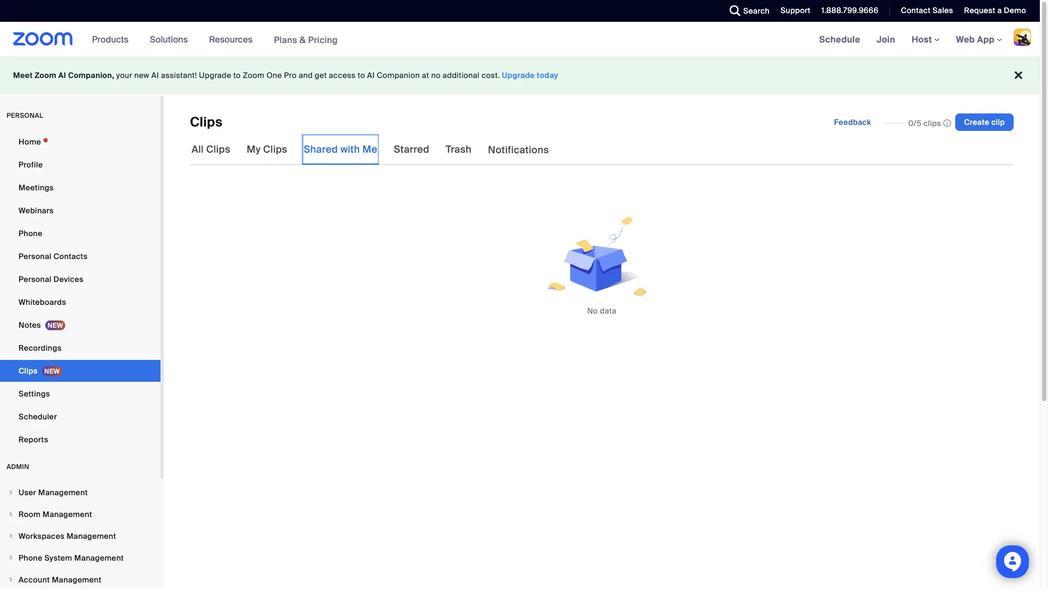 Task type: describe. For each thing, give the bounding box(es) containing it.
personal devices link
[[0, 269, 160, 290]]

support
[[781, 5, 810, 16]]

pricing
[[308, 34, 338, 45]]

room
[[19, 510, 41, 520]]

2 zoom from the left
[[243, 70, 264, 81]]

search button
[[721, 0, 772, 22]]

account
[[19, 575, 50, 585]]

get
[[315, 70, 327, 81]]

today
[[537, 70, 558, 81]]

plans
[[274, 34, 297, 45]]

phone system management
[[19, 553, 124, 563]]

personal devices
[[19, 274, 84, 284]]

home
[[19, 137, 41, 147]]

clips up all clips tab
[[190, 114, 222, 131]]

resources button
[[209, 22, 257, 57]]

additional
[[443, 70, 480, 81]]

meet zoom ai companion, footer
[[0, 57, 1040, 94]]

notes link
[[0, 314, 160, 336]]

2 upgrade from the left
[[502, 70, 535, 81]]

cost.
[[482, 70, 500, 81]]

my
[[247, 143, 261, 156]]

right image for user management
[[8, 490, 14, 496]]

host button
[[912, 34, 940, 45]]

management for account management
[[52, 575, 101, 585]]

access
[[329, 70, 356, 81]]

1 upgrade from the left
[[199, 70, 231, 81]]

my clips tab
[[245, 134, 289, 165]]

shared
[[304, 143, 338, 156]]

pro
[[284, 70, 297, 81]]

demo
[[1004, 5, 1026, 16]]

scheduler
[[19, 412, 57, 422]]

request
[[964, 5, 995, 16]]

user management
[[19, 488, 88, 498]]

personal contacts link
[[0, 246, 160, 267]]

phone system management menu item
[[0, 548, 160, 569]]

zoom logo image
[[13, 32, 73, 46]]

personal for personal devices
[[19, 274, 51, 284]]

profile picture image
[[1014, 28, 1031, 46]]

products
[[92, 34, 128, 45]]

right image for phone system management
[[8, 555, 14, 562]]

no
[[587, 306, 598, 316]]

contacts
[[54, 251, 88, 261]]

right image for workspaces management
[[8, 533, 14, 540]]

personal for personal contacts
[[19, 251, 51, 261]]

webinars
[[19, 206, 54, 216]]

contact
[[901, 5, 931, 16]]

1 zoom from the left
[[35, 70, 56, 81]]

3 ai from the left
[[367, 70, 375, 81]]

upgrade today link
[[502, 70, 558, 81]]

workspaces
[[19, 531, 65, 541]]

all
[[192, 143, 204, 156]]

clips
[[923, 118, 941, 128]]

trash tab
[[444, 134, 473, 165]]

clips inside "link"
[[19, 366, 38, 376]]

scheduler link
[[0, 406, 160, 428]]

notifications
[[488, 144, 549, 156]]

system
[[44, 553, 72, 563]]

no data
[[587, 306, 616, 316]]

plans & pricing
[[274, 34, 338, 45]]

join
[[877, 34, 895, 45]]

whiteboards link
[[0, 291, 160, 313]]

companion
[[377, 70, 420, 81]]

me
[[362, 143, 377, 156]]

personal contacts
[[19, 251, 88, 261]]

notes
[[19, 320, 41, 330]]

starred
[[394, 143, 429, 156]]

room management
[[19, 510, 92, 520]]

account management
[[19, 575, 101, 585]]

products button
[[92, 22, 133, 57]]

no
[[431, 70, 441, 81]]

phone link
[[0, 223, 160, 245]]

schedule
[[819, 34, 860, 45]]

sales
[[933, 5, 953, 16]]

product information navigation
[[84, 22, 346, 58]]

profile link
[[0, 154, 160, 176]]

request a demo
[[964, 5, 1026, 16]]

my clips
[[247, 143, 287, 156]]

schedule link
[[811, 22, 868, 57]]



Task type: locate. For each thing, give the bounding box(es) containing it.
phone for phone system management
[[19, 553, 42, 563]]

1 to from the left
[[233, 70, 241, 81]]

host
[[912, 34, 934, 45]]

1.888.799.9666
[[821, 5, 879, 16]]

banner containing products
[[0, 22, 1040, 58]]

management
[[38, 488, 88, 498], [43, 510, 92, 520], [67, 531, 116, 541], [74, 553, 124, 563], [52, 575, 101, 585]]

right image for room management
[[8, 511, 14, 518]]

recordings link
[[0, 337, 160, 359]]

webinars link
[[0, 200, 160, 222]]

recordings
[[19, 343, 62, 353]]

right image inside workspaces management "menu item"
[[8, 533, 14, 540]]

zoom
[[35, 70, 56, 81], [243, 70, 264, 81]]

to down resources dropdown button
[[233, 70, 241, 81]]

management inside "menu item"
[[67, 531, 116, 541]]

personal up whiteboards at the bottom left
[[19, 274, 51, 284]]

meetings
[[19, 183, 54, 193]]

1 vertical spatial phone
[[19, 553, 42, 563]]

0 vertical spatial personal
[[19, 251, 51, 261]]

devices
[[54, 274, 84, 284]]

management up room management
[[38, 488, 88, 498]]

user
[[19, 488, 36, 498]]

a
[[997, 5, 1002, 16]]

personal menu menu
[[0, 131, 160, 452]]

join link
[[868, 22, 903, 57]]

workspaces management menu item
[[0, 526, 160, 547]]

1.888.799.9666 button up schedule
[[813, 0, 881, 22]]

admin
[[7, 463, 29, 471]]

right image left user
[[8, 490, 14, 496]]

1 horizontal spatial to
[[358, 70, 365, 81]]

clips up settings
[[19, 366, 38, 376]]

plans & pricing link
[[274, 34, 338, 45], [274, 34, 338, 45]]

1 horizontal spatial upgrade
[[502, 70, 535, 81]]

phone inside menu item
[[19, 553, 42, 563]]

2 right image from the top
[[8, 511, 14, 518]]

right image inside room management menu item
[[8, 511, 14, 518]]

reports
[[19, 435, 48, 445]]

one
[[266, 70, 282, 81]]

create clip button
[[955, 114, 1014, 131]]

clips link
[[0, 360, 160, 382]]

feedback
[[834, 117, 871, 127]]

shared with me
[[304, 143, 377, 156]]

meetings navigation
[[811, 22, 1040, 58]]

phone
[[19, 228, 42, 239], [19, 553, 42, 563]]

clips
[[190, 114, 222, 131], [206, 143, 230, 156], [263, 143, 287, 156], [19, 366, 38, 376]]

admin menu menu
[[0, 483, 160, 590]]

web
[[956, 34, 975, 45]]

1 horizontal spatial ai
[[151, 70, 159, 81]]

right image inside the phone system management menu item
[[8, 555, 14, 562]]

with
[[340, 143, 360, 156]]

banner
[[0, 22, 1040, 58]]

0 horizontal spatial zoom
[[35, 70, 56, 81]]

clip
[[991, 117, 1005, 127]]

right image
[[8, 577, 14, 584]]

0/5 clips
[[908, 118, 941, 128]]

2 horizontal spatial ai
[[367, 70, 375, 81]]

resources
[[209, 34, 253, 45]]

solutions
[[150, 34, 188, 45]]

request a demo link
[[956, 0, 1040, 22], [964, 5, 1026, 16]]

upgrade
[[199, 70, 231, 81], [502, 70, 535, 81]]

0/5
[[908, 118, 921, 128]]

workspaces management
[[19, 531, 116, 541]]

personal up personal devices
[[19, 251, 51, 261]]

settings link
[[0, 383, 160, 405]]

management for user management
[[38, 488, 88, 498]]

right image up right image
[[8, 555, 14, 562]]

right image inside user management menu item
[[8, 490, 14, 496]]

upgrade right cost.
[[502, 70, 535, 81]]

1 phone from the top
[[19, 228, 42, 239]]

right image left the workspaces
[[8, 533, 14, 540]]

meet zoom ai companion, your new ai assistant! upgrade to zoom one pro and get access to ai companion at no additional cost. upgrade today
[[13, 70, 558, 81]]

to right access
[[358, 70, 365, 81]]

1 right image from the top
[[8, 490, 14, 496]]

2 to from the left
[[358, 70, 365, 81]]

1 ai from the left
[[58, 70, 66, 81]]

phone inside personal menu menu
[[19, 228, 42, 239]]

0 horizontal spatial to
[[233, 70, 241, 81]]

management down the phone system management menu item
[[52, 575, 101, 585]]

create clip
[[964, 117, 1005, 127]]

web app button
[[956, 34, 1002, 45]]

at
[[422, 70, 429, 81]]

your
[[116, 70, 132, 81]]

contact sales link
[[893, 0, 956, 22], [901, 5, 953, 16]]

1 personal from the top
[[19, 251, 51, 261]]

0/5 clips application
[[884, 118, 951, 129]]

upgrade down product information navigation
[[199, 70, 231, 81]]

4 right image from the top
[[8, 555, 14, 562]]

personal
[[7, 111, 43, 120]]

&
[[300, 34, 306, 45]]

home link
[[0, 131, 160, 153]]

companion,
[[68, 70, 114, 81]]

management for room management
[[43, 510, 92, 520]]

3 right image from the top
[[8, 533, 14, 540]]

contact sales
[[901, 5, 953, 16]]

ai left companion
[[367, 70, 375, 81]]

new
[[134, 70, 149, 81]]

shared with me tab
[[302, 134, 379, 165]]

ai
[[58, 70, 66, 81], [151, 70, 159, 81], [367, 70, 375, 81]]

user management menu item
[[0, 483, 160, 503]]

reports link
[[0, 429, 160, 451]]

0 vertical spatial phone
[[19, 228, 42, 239]]

meet
[[13, 70, 33, 81]]

management up workspaces management
[[43, 510, 92, 520]]

0 horizontal spatial ai
[[58, 70, 66, 81]]

create
[[964, 117, 989, 127]]

solutions button
[[150, 22, 193, 57]]

right image left room
[[8, 511, 14, 518]]

1 horizontal spatial zoom
[[243, 70, 264, 81]]

account management menu item
[[0, 570, 160, 590]]

starred tab
[[392, 134, 431, 165]]

management for workspaces management
[[67, 531, 116, 541]]

clips inside tab
[[206, 143, 230, 156]]

web app
[[956, 34, 995, 45]]

clips right the "all"
[[206, 143, 230, 156]]

phone down webinars
[[19, 228, 42, 239]]

personal inside personal contacts "link"
[[19, 251, 51, 261]]

1 vertical spatial personal
[[19, 274, 51, 284]]

2 ai from the left
[[151, 70, 159, 81]]

support link
[[772, 0, 813, 22], [781, 5, 810, 16]]

phone up 'account' at left bottom
[[19, 553, 42, 563]]

trash
[[446, 143, 472, 156]]

personal inside personal devices "link"
[[19, 274, 51, 284]]

tabs of clips tab list
[[190, 134, 551, 165]]

room management menu item
[[0, 504, 160, 525]]

management inside menu item
[[43, 510, 92, 520]]

ai right new
[[151, 70, 159, 81]]

all clips tab
[[190, 134, 232, 165]]

whiteboards
[[19, 297, 66, 307]]

assistant!
[[161, 70, 197, 81]]

2 personal from the top
[[19, 274, 51, 284]]

1.888.799.9666 button up schedule link
[[821, 5, 879, 16]]

settings
[[19, 389, 50, 399]]

phone for phone
[[19, 228, 42, 239]]

search
[[743, 6, 770, 16]]

feedback button
[[825, 114, 880, 131]]

and
[[299, 70, 313, 81]]

ai left companion, on the left top of the page
[[58, 70, 66, 81]]

data
[[600, 306, 616, 316]]

1.888.799.9666 button
[[813, 0, 881, 22], [821, 5, 879, 16]]

clips right my
[[263, 143, 287, 156]]

right image
[[8, 490, 14, 496], [8, 511, 14, 518], [8, 533, 14, 540], [8, 555, 14, 562]]

2 phone from the top
[[19, 553, 42, 563]]

zoom right 'meet'
[[35, 70, 56, 81]]

zoom left one
[[243, 70, 264, 81]]

meetings link
[[0, 177, 160, 199]]

app
[[977, 34, 995, 45]]

to
[[233, 70, 241, 81], [358, 70, 365, 81]]

management down room management menu item
[[67, 531, 116, 541]]

0 horizontal spatial upgrade
[[199, 70, 231, 81]]

personal
[[19, 251, 51, 261], [19, 274, 51, 284]]

management up account management menu item
[[74, 553, 124, 563]]

clips inside tab
[[263, 143, 287, 156]]



Task type: vqa. For each thing, say whether or not it's contained in the screenshot.
the top right icon
yes



